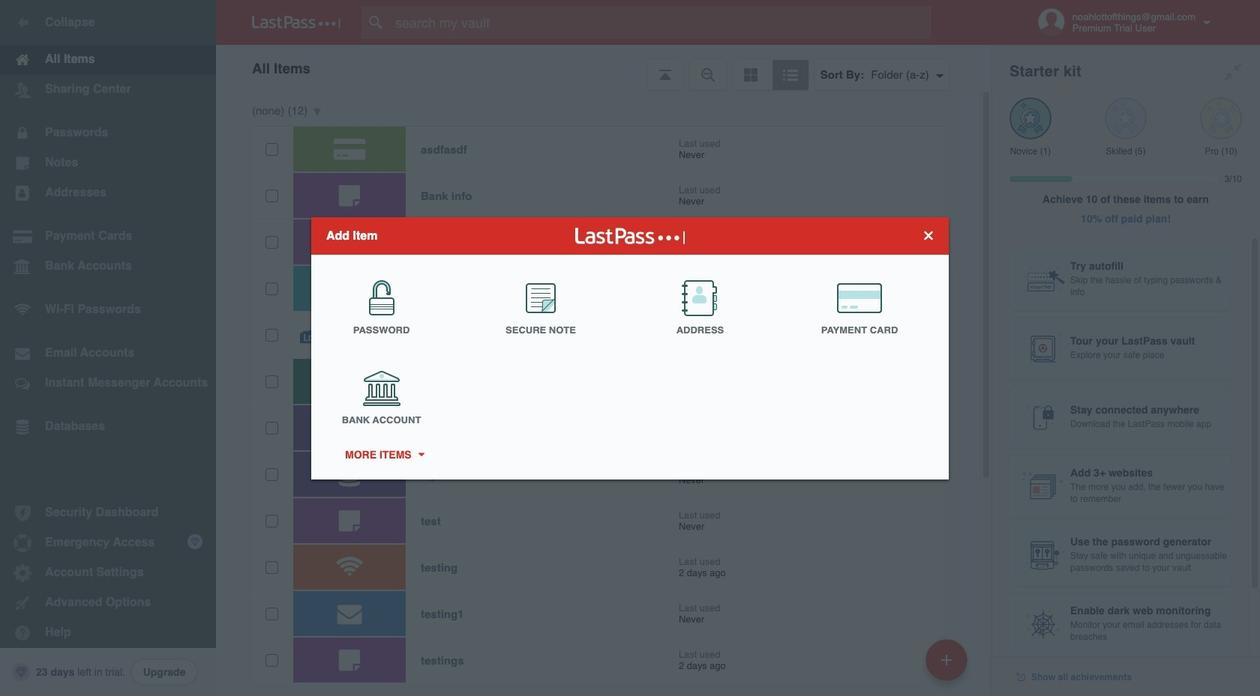 Task type: vqa. For each thing, say whether or not it's contained in the screenshot.
Caret Right image at the bottom
yes



Task type: locate. For each thing, give the bounding box(es) containing it.
search my vault text field
[[362, 6, 961, 39]]

new item image
[[941, 655, 952, 666]]

vault options navigation
[[216, 45, 992, 90]]

caret right image
[[416, 453, 426, 457]]

main navigation navigation
[[0, 0, 216, 697]]

Search search field
[[362, 6, 961, 39]]

dialog
[[311, 217, 949, 480]]



Task type: describe. For each thing, give the bounding box(es) containing it.
lastpass image
[[252, 16, 341, 29]]

new item navigation
[[920, 635, 977, 697]]



